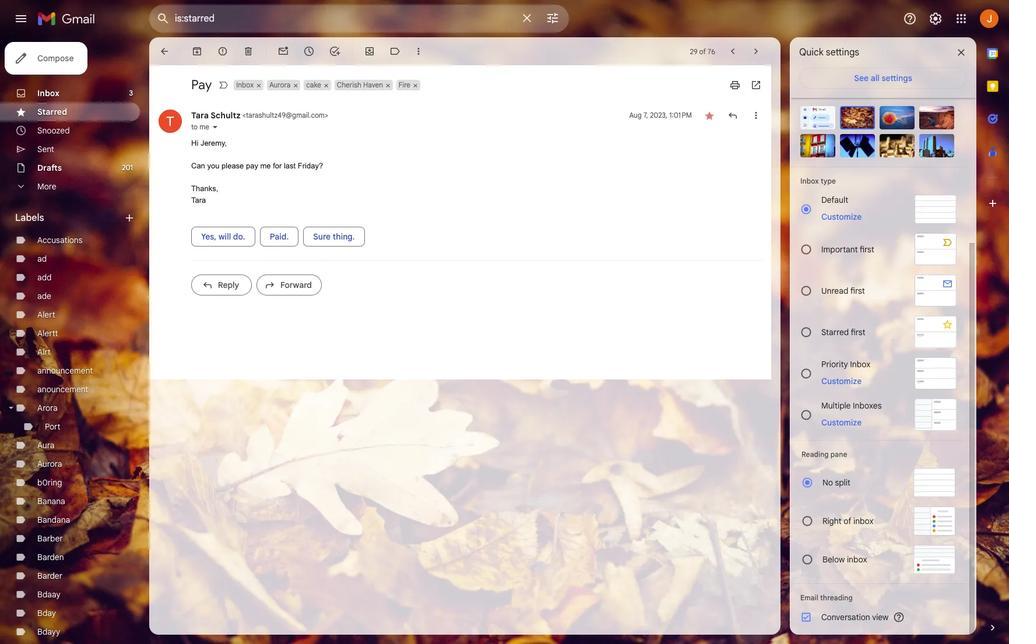 Task type: vqa. For each thing, say whether or not it's contained in the screenshot.
all
yes



Task type: locate. For each thing, give the bounding box(es) containing it.
settings
[[826, 47, 860, 58], [882, 73, 913, 83]]

2 customize from the top
[[822, 376, 862, 386]]

bdaay link
[[37, 590, 60, 600]]

aura link
[[37, 440, 55, 451]]

0 vertical spatial customize button
[[815, 210, 869, 224]]

hi jeremy,
[[191, 139, 229, 148]]

customize button down multiple
[[815, 416, 869, 430]]

alrt
[[37, 347, 51, 358]]

0 vertical spatial starred
[[37, 107, 67, 117]]

see all settings button
[[800, 68, 968, 89]]

customize button for default
[[815, 210, 869, 224]]

sent link
[[37, 144, 54, 155]]

port
[[45, 422, 60, 432]]

1 vertical spatial customize button
[[815, 374, 869, 388]]

customize button down default
[[815, 210, 869, 224]]

0 horizontal spatial aurora
[[37, 459, 62, 470]]

cake button
[[304, 80, 323, 90]]

more
[[37, 181, 56, 192]]

pay
[[191, 77, 212, 93]]

0 horizontal spatial me
[[200, 122, 209, 131]]

bday link
[[37, 608, 56, 619]]

email threading element
[[801, 594, 957, 603]]

no
[[823, 478, 833, 488]]

inbox inside labels navigation
[[37, 88, 59, 99]]

tarashultz49@gmail.com
[[246, 111, 325, 120]]

tara down thanks,
[[191, 196, 206, 204]]

settings right all
[[882, 73, 913, 83]]

0 horizontal spatial starred
[[37, 107, 67, 117]]

cake
[[306, 80, 321, 89]]

201
[[122, 163, 133, 172]]

1 vertical spatial first
[[851, 286, 865, 296]]

inbox left type
[[801, 177, 819, 185]]

3 customize button from the top
[[815, 416, 869, 430]]

ad
[[37, 254, 47, 264]]

labels heading
[[15, 212, 124, 224]]

1 vertical spatial starred
[[822, 327, 849, 337]]

3
[[129, 89, 133, 97]]

inbox up starred link at left top
[[37, 88, 59, 99]]

1 customize from the top
[[822, 212, 862, 222]]

reply
[[218, 280, 239, 290]]

thanks, tara
[[191, 184, 218, 204]]

2 vertical spatial customize
[[822, 417, 862, 428]]

starred for starred first
[[822, 327, 849, 337]]

of for right
[[844, 516, 852, 527]]

0 vertical spatial aurora
[[270, 80, 291, 89]]

1 vertical spatial tara
[[191, 196, 206, 204]]

aurora up tarashultz49@gmail.com
[[270, 80, 291, 89]]

7,
[[644, 111, 649, 120]]

bday
[[37, 608, 56, 619]]

do.
[[233, 232, 245, 242]]

first right unread
[[851, 286, 865, 296]]

Search mail text field
[[175, 13, 513, 24]]

paid.
[[270, 232, 289, 242]]

None search field
[[149, 5, 569, 33]]

cherish haven button
[[335, 80, 384, 90]]

sure
[[313, 232, 331, 242]]

barden link
[[37, 552, 64, 563]]

inbox inside button
[[236, 80, 254, 89]]

customize button
[[815, 210, 869, 224], [815, 374, 869, 388], [815, 416, 869, 430]]

alertt link
[[37, 328, 58, 339]]

2023,
[[650, 111, 668, 120]]

0 vertical spatial first
[[860, 244, 875, 255]]

inbox right right
[[854, 516, 874, 527]]

inboxes
[[853, 400, 882, 411]]

aurora link
[[37, 459, 62, 470]]

0 horizontal spatial of
[[700, 47, 706, 56]]

more image
[[413, 45, 425, 57]]

first right important
[[860, 244, 875, 255]]

0 vertical spatial customize
[[822, 212, 862, 222]]

inbox
[[236, 80, 254, 89], [37, 88, 59, 99], [801, 177, 819, 185], [851, 359, 871, 370]]

starred
[[37, 107, 67, 117], [822, 327, 849, 337]]

aurora inside labels navigation
[[37, 459, 62, 470]]

tara
[[191, 110, 209, 121], [191, 196, 206, 204]]

starred link
[[37, 107, 67, 117]]

inbox right the priority
[[851, 359, 871, 370]]

settings image
[[929, 12, 943, 26]]

of right right
[[844, 516, 852, 527]]

haven
[[363, 80, 383, 89]]

see all settings
[[855, 73, 913, 83]]

customize button for priority inbox
[[815, 374, 869, 388]]

0 vertical spatial of
[[700, 47, 706, 56]]

will
[[219, 232, 231, 242]]

1 vertical spatial customize
[[822, 376, 862, 386]]

tara inside thanks, tara
[[191, 196, 206, 204]]

2 vertical spatial first
[[851, 327, 866, 337]]

below inbox
[[823, 555, 868, 565]]

inbox for inbox link
[[37, 88, 59, 99]]

>
[[325, 111, 328, 120]]

default
[[822, 195, 849, 205]]

1 vertical spatial settings
[[882, 73, 913, 83]]

older image
[[751, 45, 762, 57]]

reading pane element
[[802, 450, 956, 459]]

labels navigation
[[0, 37, 149, 645]]

2 customize button from the top
[[815, 374, 869, 388]]

right
[[823, 516, 842, 527]]

me
[[200, 122, 209, 131], [260, 162, 271, 170]]

type
[[821, 177, 836, 185]]

reply link
[[191, 275, 252, 296]]

1 vertical spatial of
[[844, 516, 852, 527]]

customize for multiple inboxes
[[822, 417, 862, 428]]

inbox button
[[234, 80, 255, 90]]

starred up the priority
[[822, 327, 849, 337]]

1 vertical spatial aurora
[[37, 459, 62, 470]]

customize down priority inbox on the bottom of page
[[822, 376, 862, 386]]

1 horizontal spatial of
[[844, 516, 852, 527]]

priority
[[822, 359, 849, 370]]

clear search image
[[516, 6, 539, 30]]

0 vertical spatial settings
[[826, 47, 860, 58]]

customize
[[822, 212, 862, 222], [822, 376, 862, 386], [822, 417, 862, 428]]

me right the to
[[200, 122, 209, 131]]

aug 7, 2023, 1:01 pm cell
[[630, 110, 692, 121]]

for
[[273, 162, 282, 170]]

show details image
[[212, 124, 219, 131]]

port link
[[45, 422, 60, 432]]

multiple
[[822, 400, 851, 411]]

1 horizontal spatial settings
[[882, 73, 913, 83]]

quick settings element
[[800, 47, 860, 68]]

1 horizontal spatial aurora
[[270, 80, 291, 89]]

jeremy,
[[201, 139, 227, 148]]

alert link
[[37, 310, 55, 320]]

drafts
[[37, 163, 62, 173]]

red-star checkbox
[[704, 110, 716, 121]]

customize for default
[[822, 212, 862, 222]]

3 customize from the top
[[822, 417, 862, 428]]

to me
[[191, 122, 209, 131]]

2 tara from the top
[[191, 196, 206, 204]]

0 vertical spatial tara
[[191, 110, 209, 121]]

1 customize button from the top
[[815, 210, 869, 224]]

tara up to me
[[191, 110, 209, 121]]

reading pane
[[802, 450, 848, 459]]

me left for in the top of the page
[[260, 162, 271, 170]]

1 horizontal spatial me
[[260, 162, 271, 170]]

inbox up '<'
[[236, 80, 254, 89]]

first up priority inbox on the bottom of page
[[851, 327, 866, 337]]

customize button down priority inbox on the bottom of page
[[815, 374, 869, 388]]

fire
[[399, 80, 411, 89]]

0 horizontal spatial settings
[[826, 47, 860, 58]]

report spam image
[[217, 45, 229, 57]]

1 vertical spatial inbox
[[847, 555, 868, 565]]

settings inside button
[[882, 73, 913, 83]]

76
[[708, 47, 716, 56]]

0 vertical spatial me
[[200, 122, 209, 131]]

2 vertical spatial customize button
[[815, 416, 869, 430]]

aurora inside button
[[270, 80, 291, 89]]

aurora button
[[267, 80, 292, 90]]

yes,
[[201, 232, 217, 242]]

bandana
[[37, 515, 70, 526]]

starred inside labels navigation
[[37, 107, 67, 117]]

customize down default
[[822, 212, 862, 222]]

1 tara from the top
[[191, 110, 209, 121]]

please
[[222, 162, 244, 170]]

settings right quick on the top
[[826, 47, 860, 58]]

1 horizontal spatial starred
[[822, 327, 849, 337]]

1:01 pm
[[670, 111, 692, 120]]

snooze image
[[303, 45, 315, 57]]

forward link
[[257, 275, 322, 296]]

pay
[[246, 162, 258, 170]]

of for 29
[[700, 47, 706, 56]]

customize down multiple
[[822, 417, 862, 428]]

of left 76 on the top of the page
[[700, 47, 706, 56]]

inbox type element
[[801, 177, 957, 185]]

tab list
[[977, 37, 1010, 603]]

aurora up b0ring link
[[37, 459, 62, 470]]

starred up "snoozed" link
[[37, 107, 67, 117]]

announcement link
[[37, 366, 93, 376]]

tara schultz cell
[[191, 110, 328, 121]]

inbox right "below"
[[847, 555, 868, 565]]



Task type: describe. For each thing, give the bounding box(es) containing it.
yes, will do. button
[[191, 227, 255, 247]]

gmail image
[[37, 7, 101, 30]]

priority inbox
[[822, 359, 871, 370]]

starred for starred link at left top
[[37, 107, 67, 117]]

snoozed link
[[37, 125, 70, 136]]

customize for priority inbox
[[822, 376, 862, 386]]

more button
[[0, 177, 140, 196]]

1 vertical spatial me
[[260, 162, 271, 170]]

first for unread first
[[851, 286, 865, 296]]

barber
[[37, 534, 63, 544]]

snoozed
[[37, 125, 70, 136]]

schultz
[[211, 110, 241, 121]]

cherish haven
[[337, 80, 383, 89]]

sent
[[37, 144, 54, 155]]

yes, will do.
[[201, 232, 245, 242]]

red star image
[[704, 110, 716, 121]]

below
[[823, 555, 845, 565]]

email threading
[[801, 594, 853, 603]]

forward
[[281, 280, 312, 290]]

compose
[[37, 53, 74, 64]]

29
[[690, 47, 698, 56]]

labels image
[[390, 45, 401, 57]]

bdayy link
[[37, 627, 60, 638]]

can
[[191, 162, 205, 170]]

no split
[[823, 478, 851, 488]]

add link
[[37, 272, 52, 283]]

aug 7, 2023, 1:01 pm
[[630, 111, 692, 120]]

aug
[[630, 111, 642, 120]]

aurora for 'aurora' 'link'
[[37, 459, 62, 470]]

aurora for aurora button
[[270, 80, 291, 89]]

ade link
[[37, 291, 51, 302]]

back to starred image
[[159, 45, 170, 57]]

delete image
[[243, 45, 254, 57]]

drafts link
[[37, 163, 62, 173]]

you
[[207, 162, 220, 170]]

bdaay
[[37, 590, 60, 600]]

ad link
[[37, 254, 47, 264]]

bandana link
[[37, 515, 70, 526]]

search mail image
[[153, 8, 174, 29]]

compose button
[[5, 42, 88, 75]]

fire button
[[397, 80, 412, 90]]

announcement
[[37, 366, 93, 376]]

bdayy
[[37, 627, 60, 638]]

support image
[[904, 12, 918, 26]]

alertt
[[37, 328, 58, 339]]

reading
[[802, 450, 829, 459]]

advanced search options image
[[541, 6, 565, 30]]

first for starred first
[[851, 327, 866, 337]]

accusations link
[[37, 235, 83, 246]]

all
[[871, 73, 880, 83]]

archive image
[[191, 45, 203, 57]]

barber link
[[37, 534, 63, 544]]

threading
[[821, 594, 853, 603]]

thing.
[[333, 232, 355, 242]]

unread
[[822, 286, 849, 296]]

important first
[[822, 244, 875, 255]]

view
[[873, 612, 889, 623]]

move to inbox image
[[364, 45, 376, 57]]

starred first
[[822, 327, 866, 337]]

see
[[855, 73, 869, 83]]

hi
[[191, 139, 198, 148]]

inbox for inbox button
[[236, 80, 254, 89]]

29 of 76
[[690, 47, 716, 56]]

<
[[243, 111, 246, 120]]

barder link
[[37, 571, 62, 582]]

sure thing.
[[313, 232, 355, 242]]

newer image
[[727, 45, 739, 57]]

sure thing. button
[[303, 227, 365, 247]]

add to tasks image
[[329, 45, 341, 57]]

first for important first
[[860, 244, 875, 255]]

anouncement link
[[37, 384, 88, 395]]

0 vertical spatial inbox
[[854, 516, 874, 527]]

main menu image
[[14, 12, 28, 26]]

thanks,
[[191, 184, 218, 193]]

inbox link
[[37, 88, 59, 99]]

inbox type
[[801, 177, 836, 185]]

conversation
[[822, 612, 871, 623]]

tara schultz < tarashultz49@gmail.com >
[[191, 110, 328, 121]]

pane
[[831, 450, 848, 459]]

alert
[[37, 310, 55, 320]]

right of inbox
[[823, 516, 874, 527]]

to
[[191, 122, 198, 131]]

important
[[822, 244, 858, 255]]

banana link
[[37, 496, 65, 507]]

add
[[37, 272, 52, 283]]

inbox for inbox type
[[801, 177, 819, 185]]

aura
[[37, 440, 55, 451]]

can you please pay me for last friday?
[[191, 162, 325, 170]]

customize button for multiple inboxes
[[815, 416, 869, 430]]



